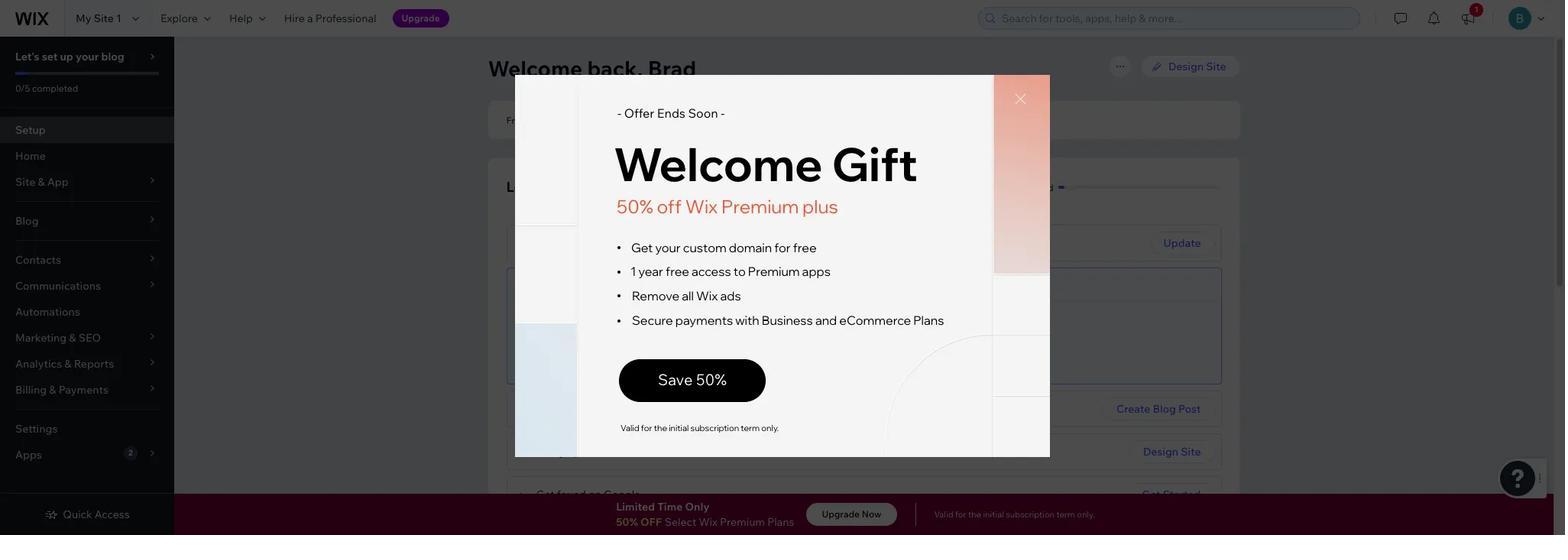 Task type: locate. For each thing, give the bounding box(es) containing it.
0/5 completed up setup
[[15, 83, 78, 94]]

your up connect a custom domain
[[576, 236, 598, 250]]

1 vertical spatial upgrade
[[822, 508, 860, 520]]

0 vertical spatial a
[[307, 11, 313, 25]]

0 horizontal spatial 1
[[116, 11, 122, 25]]

term
[[741, 423, 760, 434], [1057, 509, 1076, 520]]

0/5 inside sidebar element
[[15, 83, 30, 94]]

1 horizontal spatial 0/5
[[991, 182, 1006, 193]]

soon
[[689, 106, 719, 121]]

domain up secure
[[631, 278, 670, 291]]

0 horizontal spatial subscription
[[691, 423, 740, 434]]

your left first
[[566, 402, 588, 416]]

0 vertical spatial upgrade
[[402, 12, 440, 24]]

update inside 'button'
[[1164, 236, 1202, 250]]

connect right ends
[[705, 114, 742, 126]]

your right find
[[561, 314, 583, 327]]

0 horizontal spatial up
[[60, 50, 73, 63]]

1 - from the left
[[618, 106, 622, 121]]

0 horizontal spatial let's
[[15, 50, 39, 63]]

wix right the "off" on the left of page
[[686, 195, 718, 218]]

the
[[654, 423, 668, 434], [969, 509, 982, 520]]

0 vertical spatial only.
[[762, 423, 779, 434]]

1 horizontal spatial for
[[775, 240, 791, 255]]

let's set up your blog up update your blog type
[[507, 178, 647, 196]]

design down create blog post
[[1144, 445, 1179, 459]]

get inside button
[[1143, 488, 1161, 502]]

custom
[[683, 240, 727, 255], [591, 278, 629, 291]]

custom up perfect
[[591, 278, 629, 291]]

close image
[[1015, 93, 1027, 105]]

completed up setup
[[32, 83, 78, 94]]

0 horizontal spatial 0/5
[[15, 83, 30, 94]]

1 horizontal spatial 0/5 completed
[[991, 182, 1054, 193]]

1 horizontal spatial -
[[721, 106, 725, 121]]

and
[[816, 313, 837, 328], [664, 314, 683, 327]]

free
[[507, 114, 526, 126]]

and for domain
[[664, 314, 683, 327]]

1 vertical spatial set
[[541, 178, 561, 196]]

up inside sidebar element
[[60, 50, 73, 63]]

let's up setup
[[15, 50, 39, 63]]

0/5 completed
[[15, 83, 78, 94], [991, 182, 1054, 193]]

your for write your first blog post
[[566, 402, 588, 416]]

1 horizontal spatial welcome
[[614, 135, 823, 193]]

automations link
[[0, 299, 174, 325]]

few
[[750, 314, 768, 327]]

custom for your
[[683, 240, 727, 255]]

wix inside limited time only 50% off select wix premium plans
[[699, 515, 718, 529]]

0 vertical spatial business
[[952, 114, 991, 126]]

welcome gift 50% off wix premium plus
[[614, 135, 918, 218]]

payments
[[676, 313, 733, 328]]

only.
[[762, 423, 779, 434], [1078, 509, 1096, 520]]

your for update your blog type
[[576, 236, 598, 250]]

no domain connect
[[652, 114, 742, 126]]

time
[[658, 500, 683, 514]]

1 vertical spatial subscription
[[1007, 509, 1055, 520]]

set down free plan compare plans on the left of page
[[541, 178, 561, 196]]

subscription
[[691, 423, 740, 434], [1007, 509, 1055, 520]]

0 horizontal spatial completed
[[32, 83, 78, 94]]

0 vertical spatial subscription
[[691, 423, 740, 434]]

1 update from the left
[[536, 236, 573, 250]]

premium right select
[[720, 515, 765, 529]]

set
[[42, 50, 58, 63], [541, 178, 561, 196]]

1 vertical spatial 0/5 completed
[[991, 182, 1054, 193]]

1 horizontal spatial initial
[[984, 509, 1005, 520]]

design down search for tools, apps, help & more... field
[[1169, 60, 1204, 73]]

let's set up your blog
[[15, 50, 124, 63], [507, 178, 647, 196]]

- left offer
[[618, 106, 622, 121]]

1 horizontal spatial completed
[[1008, 182, 1054, 193]]

welcome down connect link on the left of the page
[[614, 135, 823, 193]]

1 vertical spatial business
[[762, 313, 813, 328]]

design site down search for tools, apps, help & more... field
[[1169, 60, 1227, 73]]

a for professional
[[307, 11, 313, 25]]

0 vertical spatial up
[[60, 50, 73, 63]]

up up setup link
[[60, 50, 73, 63]]

2 horizontal spatial a
[[742, 314, 748, 327]]

compare plans link
[[549, 113, 615, 127]]

custom up 'access'
[[683, 240, 727, 255]]

a right in
[[742, 314, 748, 327]]

1 horizontal spatial subscription
[[1007, 509, 1055, 520]]

0 vertical spatial premium
[[722, 195, 799, 218]]

welcome
[[488, 55, 583, 82], [614, 135, 823, 193]]

1 vertical spatial design site
[[1144, 445, 1202, 459]]

0 horizontal spatial free
[[666, 264, 690, 279]]

upgrade
[[402, 12, 440, 24], [822, 508, 860, 520]]

valid
[[621, 423, 640, 434], [935, 509, 954, 520]]

- right 'soon'
[[721, 106, 725, 121]]

0 vertical spatial 0/5
[[15, 83, 30, 94]]

1 horizontal spatial site
[[1182, 445, 1202, 459]]

a right hire
[[307, 11, 313, 25]]

1 horizontal spatial and
[[816, 313, 837, 328]]

connect
[[705, 114, 742, 126], [536, 278, 580, 291]]

website
[[598, 445, 637, 459]]

1 horizontal spatial only.
[[1078, 509, 1096, 520]]

wix down only
[[699, 515, 718, 529]]

1 horizontal spatial upgrade
[[822, 508, 860, 520]]

your left website
[[574, 445, 596, 459]]

secure
[[632, 313, 673, 328]]

1 horizontal spatial set
[[541, 178, 561, 196]]

1 vertical spatial connect
[[536, 278, 580, 291]]

50% right save
[[697, 370, 727, 389]]

your down my
[[76, 50, 99, 63]]

0 horizontal spatial valid
[[621, 423, 640, 434]]

free up remove all wix ads
[[666, 264, 690, 279]]

get left the found
[[536, 488, 555, 502]]

setup link
[[0, 117, 174, 143]]

0 vertical spatial 50%
[[617, 195, 654, 218]]

1 horizontal spatial up
[[564, 178, 581, 196]]

1 inside button
[[1475, 5, 1479, 15]]

2 vertical spatial site
[[1182, 445, 1202, 459]]

site right my
[[94, 11, 114, 25]]

upgrade now button
[[807, 503, 897, 526]]

premium right to
[[748, 264, 800, 279]]

0 vertical spatial completed
[[32, 83, 78, 94]]

and down remove all wix ads
[[664, 314, 683, 327]]

it
[[721, 314, 728, 327]]

to
[[734, 264, 746, 279]]

1 horizontal spatial valid for the initial subscription term only.
[[935, 509, 1096, 520]]

professional
[[316, 11, 377, 25]]

connect link
[[705, 113, 742, 127]]

business
[[952, 114, 991, 126], [762, 313, 813, 328]]

valid up website
[[621, 423, 640, 434]]

2 horizontal spatial plans
[[914, 313, 945, 328]]

google
[[604, 488, 641, 502]]

premium inside limited time only 50% off select wix premium plans
[[720, 515, 765, 529]]

1 vertical spatial let's set up your blog
[[507, 178, 647, 196]]

0 horizontal spatial update
[[536, 236, 573, 250]]

set up setup
[[42, 50, 58, 63]]

domain down remove
[[624, 314, 662, 327]]

a
[[307, 11, 313, 25], [582, 278, 588, 291], [742, 314, 748, 327]]

completed down info
[[1008, 182, 1054, 193]]

premium for year
[[748, 264, 800, 279]]

a up perfect
[[582, 278, 588, 291]]

let's inside sidebar element
[[15, 50, 39, 63]]

2 vertical spatial 50%
[[616, 515, 638, 529]]

design
[[1169, 60, 1204, 73], [536, 445, 571, 459], [1144, 445, 1179, 459]]

0 vertical spatial welcome
[[488, 55, 583, 82]]

up up update your blog type
[[564, 178, 581, 196]]

site down post
[[1182, 445, 1202, 459]]

your up year
[[656, 240, 681, 255]]

upgrade right the professional
[[402, 12, 440, 24]]

sidebar element
[[0, 37, 174, 535]]

0 vertical spatial set
[[42, 50, 58, 63]]

domain
[[667, 114, 699, 126], [729, 240, 772, 255], [631, 278, 670, 291], [624, 314, 662, 327]]

initial
[[669, 423, 689, 434], [984, 509, 1005, 520]]

first
[[591, 402, 611, 416]]

business left info
[[952, 114, 991, 126]]

welcome inside welcome gift 50% off wix premium plus
[[614, 135, 823, 193]]

save
[[658, 370, 693, 389]]

0 horizontal spatial the
[[654, 423, 668, 434]]

50% left the "off" on the left of page
[[617, 195, 654, 218]]

0 horizontal spatial for
[[641, 423, 653, 434]]

save 50%
[[658, 370, 727, 389]]

1 horizontal spatial a
[[582, 278, 588, 291]]

business info
[[952, 114, 1009, 126]]

access
[[95, 508, 130, 521]]

free up apps
[[793, 240, 817, 255]]

let's set up your blog down my
[[15, 50, 124, 63]]

upgrade for upgrade now
[[822, 508, 860, 520]]

site down search for tools, apps, help & more... field
[[1207, 60, 1227, 73]]

0 horizontal spatial business
[[762, 313, 813, 328]]

0 horizontal spatial term
[[741, 423, 760, 434]]

1 vertical spatial plans
[[914, 313, 945, 328]]

0 vertical spatial site
[[94, 11, 114, 25]]

1 vertical spatial the
[[969, 509, 982, 520]]

your for get your custom domain for free
[[656, 240, 681, 255]]

access
[[692, 264, 731, 279]]

plans left upgrade now button
[[768, 515, 795, 529]]

free
[[793, 240, 817, 255], [666, 264, 690, 279]]

up
[[60, 50, 73, 63], [564, 178, 581, 196]]

let's down free
[[507, 178, 538, 196]]

clicks.
[[770, 314, 801, 327]]

1 vertical spatial premium
[[748, 264, 800, 279]]

0 vertical spatial initial
[[669, 423, 689, 434]]

info
[[993, 114, 1009, 126]]

domain for connect a custom domain
[[631, 278, 670, 291]]

2 horizontal spatial 1
[[1475, 5, 1479, 15]]

plans right ecommerce
[[914, 313, 945, 328]]

save 50% link
[[619, 359, 766, 402]]

1 horizontal spatial the
[[969, 509, 982, 520]]

plans right compare
[[591, 114, 615, 126]]

hire a professional
[[284, 11, 377, 25]]

get left the started
[[1143, 488, 1161, 502]]

1 horizontal spatial update
[[1164, 236, 1202, 250]]

get up year
[[632, 240, 653, 255]]

1 vertical spatial 0/5
[[991, 182, 1006, 193]]

welcome back, brad
[[488, 55, 697, 82]]

2 vertical spatial for
[[956, 509, 967, 520]]

premium up get your custom domain for free
[[722, 195, 799, 218]]

0 horizontal spatial connect
[[536, 278, 580, 291]]

update for update
[[1164, 236, 1202, 250]]

design site
[[1169, 60, 1227, 73], [1144, 445, 1202, 459]]

design site inside button
[[1144, 445, 1202, 459]]

settings
[[15, 422, 58, 436]]

0 vertical spatial free
[[793, 240, 817, 255]]

0 horizontal spatial set
[[42, 50, 58, 63]]

domain up to
[[729, 240, 772, 255]]

1 horizontal spatial get
[[632, 240, 653, 255]]

compare
[[549, 114, 589, 126]]

premium inside welcome gift 50% off wix premium plus
[[722, 195, 799, 218]]

1 horizontal spatial plans
[[768, 515, 795, 529]]

wix right all at left
[[697, 288, 718, 304]]

0 horizontal spatial only.
[[762, 423, 779, 434]]

for
[[775, 240, 791, 255], [641, 423, 653, 434], [956, 509, 967, 520]]

design site up get started button
[[1144, 445, 1202, 459]]

update
[[536, 236, 573, 250], [1164, 236, 1202, 250]]

upgrade left the now
[[822, 508, 860, 520]]

0 vertical spatial let's set up your blog
[[15, 50, 124, 63]]

2 update from the left
[[1164, 236, 1202, 250]]

0 vertical spatial custom
[[683, 240, 727, 255]]

welcome up plan
[[488, 55, 583, 82]]

0 horizontal spatial initial
[[669, 423, 689, 434]]

1 horizontal spatial free
[[793, 240, 817, 255]]

2 vertical spatial a
[[742, 314, 748, 327]]

0/5 completed down info
[[991, 182, 1054, 193]]

plans
[[591, 114, 615, 126], [914, 313, 945, 328], [768, 515, 795, 529]]

and right clicks.
[[816, 313, 837, 328]]

1 for 1
[[1475, 5, 1479, 15]]

completed
[[32, 83, 78, 94], [1008, 182, 1054, 193]]

get for get started
[[1143, 488, 1161, 502]]

my
[[76, 11, 91, 25]]

get for get found on google
[[536, 488, 555, 502]]

1 horizontal spatial custom
[[683, 240, 727, 255]]

business right with
[[762, 313, 813, 328]]

set inside sidebar element
[[42, 50, 58, 63]]

1 for 1 year free access to premium apps
[[631, 264, 636, 279]]

2 vertical spatial premium
[[720, 515, 765, 529]]

1 vertical spatial only.
[[1078, 509, 1096, 520]]

get your custom domain for free
[[632, 240, 817, 255]]

1 horizontal spatial business
[[952, 114, 991, 126]]

2 horizontal spatial get
[[1143, 488, 1161, 502]]

1 button
[[1452, 0, 1486, 37]]

-
[[618, 106, 622, 121], [721, 106, 725, 121]]

0 horizontal spatial valid for the initial subscription term only.
[[621, 423, 779, 434]]

0/5 completed inside sidebar element
[[15, 83, 78, 94]]

with
[[736, 313, 760, 328]]

0 vertical spatial the
[[654, 423, 668, 434]]

0 vertical spatial wix
[[686, 195, 718, 218]]

0 horizontal spatial -
[[618, 106, 622, 121]]

domain for find your perfect domain and secure it in a few clicks.
[[624, 314, 662, 327]]

50% down limited
[[616, 515, 638, 529]]

0 horizontal spatial a
[[307, 11, 313, 25]]

0 horizontal spatial let's set up your blog
[[15, 50, 124, 63]]

connect up find
[[536, 278, 580, 291]]

0/5 up setup
[[15, 83, 30, 94]]

0/5 down info
[[991, 182, 1006, 193]]

business inside button
[[952, 114, 991, 126]]

0 vertical spatial for
[[775, 240, 791, 255]]

find
[[536, 314, 558, 327]]

upgrade for upgrade
[[402, 12, 440, 24]]

blog down my site 1
[[101, 50, 124, 63]]

valid right the now
[[935, 509, 954, 520]]

1
[[1475, 5, 1479, 15], [116, 11, 122, 25], [631, 264, 636, 279]]

1 vertical spatial completed
[[1008, 182, 1054, 193]]

secure
[[685, 314, 719, 327]]



Task type: vqa. For each thing, say whether or not it's contained in the screenshot.
The Add
no



Task type: describe. For each thing, give the bounding box(es) containing it.
design site link
[[1142, 55, 1241, 78]]

2 - from the left
[[721, 106, 725, 121]]

only
[[685, 500, 710, 514]]

get started
[[1143, 488, 1202, 502]]

off
[[641, 515, 662, 529]]

a for custom
[[582, 278, 588, 291]]

hire
[[284, 11, 305, 25]]

e.g., mystunningwebsite.com field
[[556, 340, 787, 362]]

your for find your perfect domain and secure it in a few clicks.
[[561, 314, 583, 327]]

hire a professional link
[[275, 0, 386, 37]]

upgrade button
[[393, 9, 449, 28]]

quick access button
[[45, 508, 130, 521]]

ads
[[721, 288, 741, 304]]

upgrade now
[[822, 508, 882, 520]]

plan
[[528, 114, 546, 126]]

get found on google
[[536, 488, 641, 502]]

1 vertical spatial up
[[564, 178, 581, 196]]

home
[[15, 149, 46, 163]]

create blog post
[[1117, 402, 1202, 416]]

2 horizontal spatial for
[[956, 509, 967, 520]]

update your blog type
[[536, 236, 648, 250]]

settings link
[[0, 416, 174, 442]]

1 year free access to premium apps
[[631, 264, 831, 279]]

update button
[[1150, 232, 1215, 255]]

create blog post button
[[1103, 398, 1215, 421]]

Search for tools, apps, help & more... field
[[998, 8, 1356, 29]]

blog inside sidebar element
[[101, 50, 124, 63]]

plans inside limited time only 50% off select wix premium plans
[[768, 515, 795, 529]]

help
[[229, 11, 253, 25]]

brad
[[648, 55, 697, 82]]

blog left the "off" on the left of page
[[617, 178, 647, 196]]

my site 1
[[76, 11, 122, 25]]

0 vertical spatial plans
[[591, 114, 615, 126]]

blog right first
[[613, 402, 635, 416]]

premium for gift
[[722, 195, 799, 218]]

0 vertical spatial valid for the initial subscription term only.
[[621, 423, 779, 434]]

all
[[682, 288, 694, 304]]

perfect
[[585, 314, 622, 327]]

offer
[[625, 106, 655, 121]]

select
[[665, 515, 697, 529]]

gift
[[832, 135, 918, 193]]

post
[[638, 402, 660, 416]]

your for design your website
[[574, 445, 596, 459]]

setup
[[15, 123, 46, 137]]

1 horizontal spatial let's set up your blog
[[507, 178, 647, 196]]

wix inside welcome gift 50% off wix premium plus
[[686, 195, 718, 218]]

and for business
[[816, 313, 837, 328]]

write your first blog post
[[536, 402, 660, 416]]

1 vertical spatial wix
[[697, 288, 718, 304]]

domain right no
[[667, 114, 699, 126]]

site inside button
[[1182, 445, 1202, 459]]

1 horizontal spatial valid
[[935, 509, 954, 520]]

1 vertical spatial site
[[1207, 60, 1227, 73]]

domain for get your custom domain for free
[[729, 240, 772, 255]]

secure payments with business and ecommerce plans
[[632, 313, 945, 328]]

1 horizontal spatial term
[[1057, 509, 1076, 520]]

50% inside limited time only 50% off select wix premium plans
[[616, 515, 638, 529]]

design inside button
[[1144, 445, 1179, 459]]

your up update your blog type
[[584, 178, 614, 196]]

1 vertical spatial for
[[641, 423, 653, 434]]

welcome for gift
[[614, 135, 823, 193]]

now
[[862, 508, 882, 520]]

remove
[[632, 288, 680, 304]]

year
[[639, 264, 664, 279]]

1 vertical spatial 50%
[[697, 370, 727, 389]]

0 vertical spatial connect
[[705, 114, 742, 126]]

type
[[625, 236, 648, 250]]

explore
[[161, 11, 198, 25]]

0 vertical spatial term
[[741, 423, 760, 434]]

1 vertical spatial valid for the initial subscription term only.
[[935, 509, 1096, 520]]

business info button
[[934, 113, 1009, 127]]

quick access
[[63, 508, 130, 521]]

help button
[[220, 0, 275, 37]]

plus
[[803, 195, 839, 218]]

1 horizontal spatial let's
[[507, 178, 538, 196]]

update for update your blog type
[[536, 236, 573, 250]]

welcome for back,
[[488, 55, 583, 82]]

design down write
[[536, 445, 571, 459]]

apps
[[803, 264, 831, 279]]

design your website
[[536, 445, 637, 459]]

get for get your custom domain for free
[[632, 240, 653, 255]]

0 horizontal spatial site
[[94, 11, 114, 25]]

blog
[[1153, 402, 1177, 416]]

found
[[557, 488, 587, 502]]

no
[[652, 114, 665, 126]]

quick
[[63, 508, 92, 521]]

0 vertical spatial design site
[[1169, 60, 1227, 73]]

let's set up your blog inside sidebar element
[[15, 50, 124, 63]]

connect a custom domain
[[536, 278, 670, 291]]

ends
[[657, 106, 686, 121]]

in
[[730, 314, 739, 327]]

50% inside welcome gift 50% off wix premium plus
[[617, 195, 654, 218]]

off
[[657, 195, 682, 218]]

0 vertical spatial valid
[[621, 423, 640, 434]]

on
[[589, 488, 602, 502]]

started
[[1164, 488, 1202, 502]]

back,
[[588, 55, 643, 82]]

post
[[1179, 402, 1202, 416]]

home link
[[0, 143, 174, 169]]

get started button
[[1129, 483, 1215, 506]]

free plan compare plans
[[507, 114, 615, 126]]

custom for a
[[591, 278, 629, 291]]

- offer ends soon -
[[618, 106, 725, 121]]

ecommerce
[[840, 313, 912, 328]]

automations
[[15, 305, 80, 319]]

1 vertical spatial free
[[666, 264, 690, 279]]

limited time only 50% off select wix premium plans
[[616, 500, 795, 529]]

limited
[[616, 500, 655, 514]]

find your perfect domain and secure it in a few clicks.
[[536, 314, 801, 327]]

completed inside sidebar element
[[32, 83, 78, 94]]

your inside sidebar element
[[76, 50, 99, 63]]

write
[[536, 402, 564, 416]]

blog left type
[[601, 236, 623, 250]]

create
[[1117, 402, 1151, 416]]



